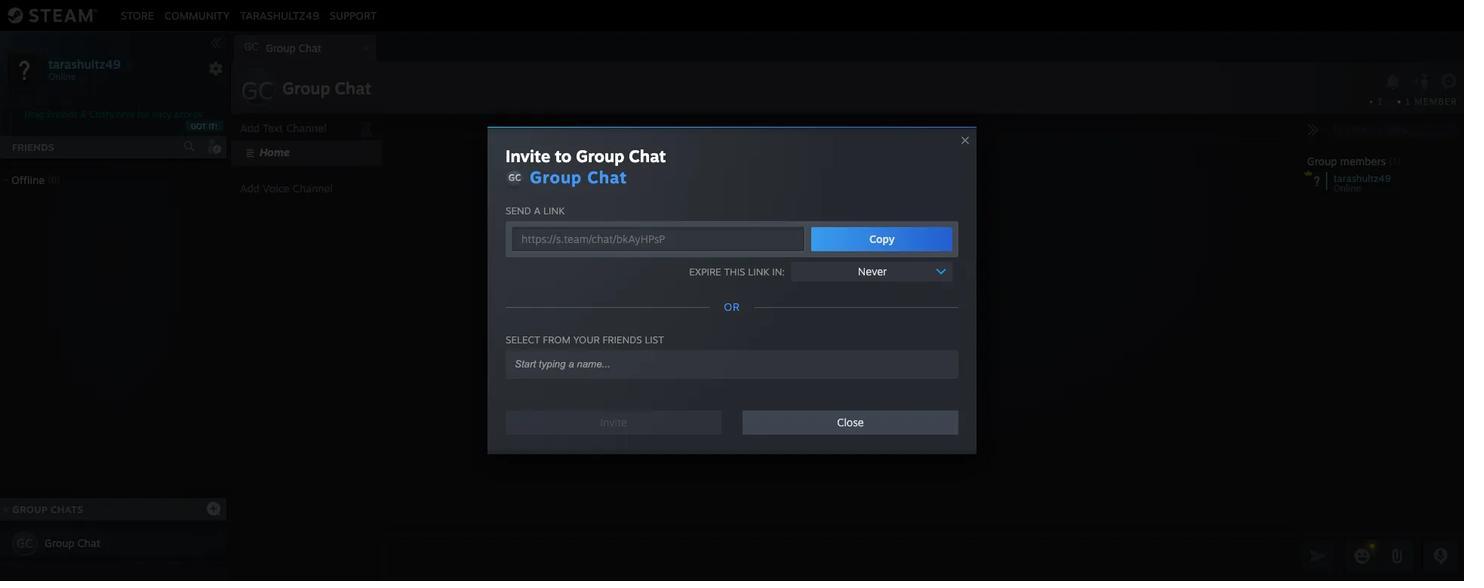 Task type: locate. For each thing, give the bounding box(es) containing it.
0 vertical spatial link
[[544, 205, 565, 217]]

1 horizontal spatial link
[[748, 265, 770, 277]]

create a group chat image
[[206, 501, 221, 516]]

store
[[121, 9, 154, 22]]

to
[[555, 146, 572, 166]]

1 1 from the left
[[1378, 96, 1383, 107]]

0 horizontal spatial chats
[[51, 504, 83, 516]]

manage notification settings image
[[1384, 73, 1403, 90]]

copy button
[[812, 227, 953, 251]]

expire
[[689, 265, 721, 277]]

manage friends list settings image
[[208, 61, 223, 76]]

add for add voice channel
[[240, 182, 260, 195]]

2 add from the top
[[240, 182, 260, 195]]

chats right &
[[89, 109, 113, 120]]

add for add text channel
[[240, 122, 260, 134]]

support
[[330, 9, 377, 22]]

friends down drag
[[12, 141, 54, 153]]

channel right voice
[[293, 182, 333, 195]]

chat
[[299, 42, 322, 54], [335, 78, 371, 98], [629, 146, 666, 166], [587, 167, 627, 187], [78, 537, 100, 550]]

gc
[[244, 40, 259, 53], [241, 75, 274, 106], [509, 172, 521, 183], [17, 536, 33, 551]]

for
[[137, 109, 149, 120]]

store link
[[115, 9, 159, 22]]

channel right text
[[286, 122, 326, 134]]

gc down "collapse chats list" image
[[17, 536, 33, 551]]

1 vertical spatial add
[[240, 182, 260, 195]]

1 add from the top
[[240, 122, 260, 134]]

0 vertical spatial channel
[[286, 122, 326, 134]]

access
[[174, 109, 202, 120]]

1 vertical spatial group chat
[[530, 167, 627, 187]]

tarashultz49
[[240, 9, 319, 22], [48, 56, 121, 71], [1334, 172, 1391, 184]]

1 horizontal spatial 1
[[1406, 96, 1411, 107]]

easy
[[152, 109, 171, 120]]

0 horizontal spatial group chat
[[45, 537, 100, 550]]

manage group chat settings image
[[1441, 73, 1460, 93]]

copy
[[870, 233, 895, 245]]

group chat
[[282, 78, 371, 98], [530, 167, 627, 187], [45, 537, 100, 550]]

1 horizontal spatial chats
[[89, 109, 113, 120]]

chat inside gc group chat
[[299, 42, 322, 54]]

gc up text
[[241, 75, 274, 106]]

group chat down invite to group chat
[[530, 167, 627, 187]]

1 horizontal spatial group chat
[[282, 78, 371, 98]]

tarashultz49 up gc group chat
[[240, 9, 319, 22]]

2 horizontal spatial group chat
[[530, 167, 627, 187]]

voice
[[263, 182, 290, 195]]

channel
[[286, 122, 326, 134], [293, 182, 333, 195]]

2 vertical spatial tarashultz49
[[1334, 172, 1391, 184]]

collapse chats list image
[[0, 506, 17, 513]]

1 vertical spatial tarashultz49
[[48, 56, 121, 71]]

group chat down the group chats
[[45, 537, 100, 550]]

0 horizontal spatial 1
[[1378, 96, 1383, 107]]

chats right "collapse chats list" image
[[51, 504, 83, 516]]

1 vertical spatial link
[[748, 265, 770, 277]]

friends left &
[[47, 109, 78, 120]]

0 horizontal spatial link
[[544, 205, 565, 217]]

drag
[[25, 109, 44, 120]]

0 vertical spatial chats
[[89, 109, 113, 120]]

invite to group chat
[[506, 146, 666, 166]]

1 vertical spatial channel
[[293, 182, 333, 195]]

add voice channel
[[240, 182, 333, 195]]

Filter by Name text field
[[1329, 121, 1458, 140]]

text
[[263, 122, 283, 134]]

2 horizontal spatial tarashultz49
[[1334, 172, 1391, 184]]

invite
[[506, 146, 551, 166]]

friday,
[[596, 133, 619, 142]]

group chat up the unpin channel list image
[[282, 78, 371, 98]]

channel for add text channel
[[286, 122, 326, 134]]

link
[[544, 205, 565, 217], [748, 265, 770, 277]]

link left in:
[[748, 265, 770, 277]]

1 for 1 member
[[1406, 96, 1411, 107]]

friends left list
[[603, 334, 642, 346]]

add a friend image
[[205, 138, 222, 155]]

members
[[1340, 155, 1386, 168]]

1 left member
[[1406, 96, 1411, 107]]

a
[[534, 205, 541, 217]]

friends
[[47, 109, 78, 120], [12, 141, 54, 153], [603, 334, 642, 346]]

link right a
[[544, 205, 565, 217]]

gc down tarashultz49 link
[[244, 40, 259, 53]]

group
[[266, 42, 296, 54], [282, 78, 330, 98], [576, 146, 625, 166], [1307, 155, 1337, 168], [530, 167, 582, 187], [12, 504, 48, 516], [45, 537, 75, 550]]

0 horizontal spatial tarashultz49
[[48, 56, 121, 71]]

chat down tarashultz49 link
[[299, 42, 322, 54]]

chats
[[89, 109, 113, 120], [51, 504, 83, 516]]

from
[[543, 334, 571, 346]]

add
[[240, 122, 260, 134], [240, 182, 260, 195]]

chat up the unpin channel list image
[[335, 78, 371, 98]]

1 horizontal spatial tarashultz49
[[240, 9, 319, 22]]

2 vertical spatial friends
[[603, 334, 642, 346]]

close
[[837, 416, 864, 429]]

1
[[1378, 96, 1383, 107], [1406, 96, 1411, 107]]

tarashultz49 up &
[[48, 56, 121, 71]]

close button
[[743, 411, 959, 435]]

0 vertical spatial add
[[240, 122, 260, 134]]

tarashultz49 down members
[[1334, 172, 1391, 184]]

group members
[[1307, 155, 1386, 168]]

1 up filter by name text box
[[1378, 96, 1383, 107]]

add left text
[[240, 122, 260, 134]]

2 1 from the left
[[1406, 96, 1411, 107]]

search my friends list image
[[183, 140, 196, 153]]

november
[[621, 133, 658, 142]]

select
[[506, 334, 540, 346]]

add left voice
[[240, 182, 260, 195]]

None text field
[[512, 226, 806, 252], [386, 537, 1298, 575], [512, 226, 806, 252], [386, 537, 1298, 575]]

community link
[[159, 9, 235, 22]]



Task type: describe. For each thing, give the bounding box(es) containing it.
1 vertical spatial friends
[[12, 141, 54, 153]]

17,
[[660, 133, 670, 142]]

drag friends & chats here for easy access
[[25, 109, 202, 120]]

1 member
[[1406, 96, 1458, 107]]

collapse member list image
[[1307, 124, 1320, 136]]

chat down invite to group chat
[[587, 167, 627, 187]]

send a link
[[506, 205, 565, 217]]

submit image
[[1309, 546, 1329, 566]]

chat down the group chats
[[78, 537, 100, 550]]

0 vertical spatial tarashultz49
[[240, 9, 319, 22]]

2023
[[672, 133, 692, 142]]

&
[[80, 109, 87, 120]]

friday, november 17, 2023
[[596, 133, 692, 142]]

Start typing a name... text field
[[513, 358, 939, 371]]

send special image
[[1388, 547, 1406, 565]]

1 vertical spatial chats
[[51, 504, 83, 516]]

home
[[260, 146, 290, 159]]

link for a
[[544, 205, 565, 217]]

here
[[116, 109, 135, 120]]

offline
[[11, 174, 45, 186]]

gc inside gc group chat
[[244, 40, 259, 53]]

send
[[506, 205, 531, 217]]

invite a friend to this group chat image
[[1412, 72, 1432, 91]]

support link
[[324, 9, 382, 22]]

online
[[1334, 183, 1361, 194]]

channel for add voice channel
[[293, 182, 333, 195]]

add text channel
[[240, 122, 326, 134]]

your
[[574, 334, 600, 346]]

never
[[858, 265, 887, 278]]

or
[[724, 300, 740, 313]]

group inside gc group chat
[[266, 42, 296, 54]]

member
[[1415, 96, 1458, 107]]

unpin channel list image
[[356, 118, 376, 137]]

0 vertical spatial group chat
[[282, 78, 371, 98]]

close this tab image
[[359, 44, 374, 53]]

community
[[165, 9, 230, 22]]

select from your friends list
[[506, 334, 664, 346]]

tarashultz49 link
[[235, 9, 324, 22]]

group chats
[[12, 504, 83, 516]]

0 vertical spatial friends
[[47, 109, 78, 120]]

list
[[645, 334, 664, 346]]

chat down friday, november 17, 2023
[[629, 146, 666, 166]]

gc group chat
[[244, 40, 322, 54]]

1 for 1
[[1378, 96, 1383, 107]]

this
[[724, 265, 745, 277]]

2 vertical spatial group chat
[[45, 537, 100, 550]]

tarashultz49 online
[[1334, 172, 1391, 194]]

gc down invite
[[509, 172, 521, 183]]

expire this link in:
[[689, 265, 785, 277]]

link for this
[[748, 265, 770, 277]]

in:
[[772, 265, 785, 277]]



Task type: vqa. For each thing, say whether or not it's contained in the screenshot.
link to the top
yes



